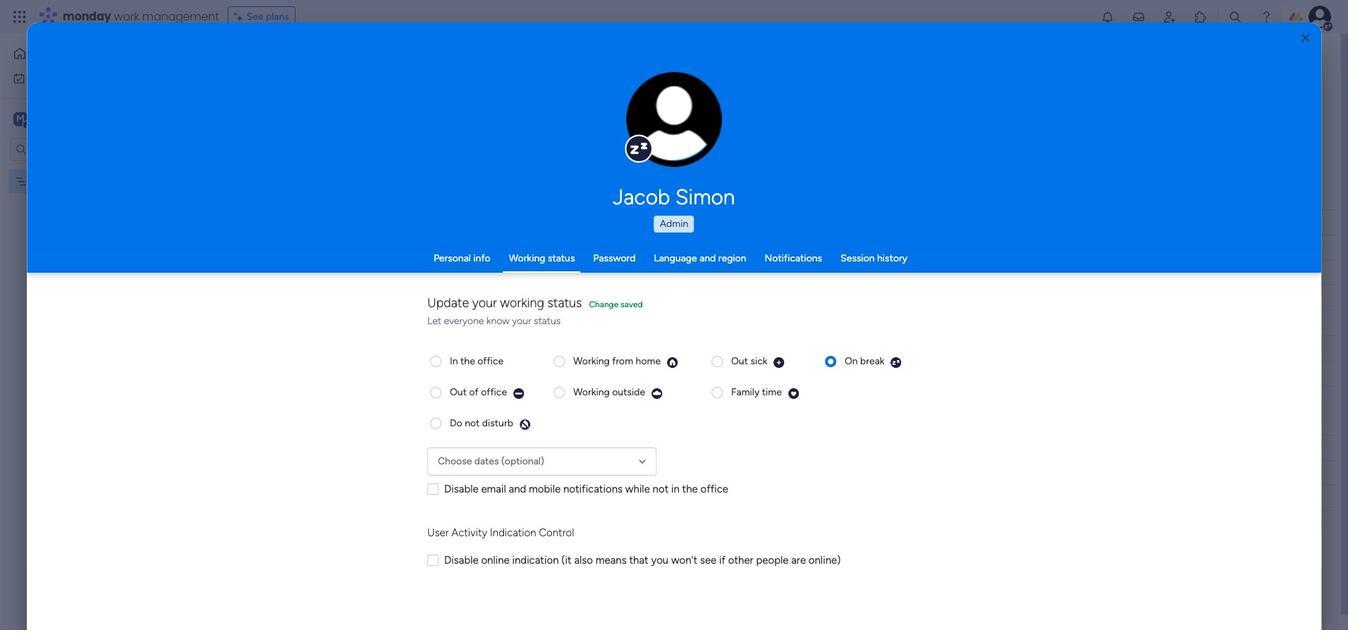 Task type: describe. For each thing, give the bounding box(es) containing it.
office for out of office
[[481, 386, 507, 398]]

control
[[539, 527, 574, 540]]

type
[[272, 78, 292, 90]]

update your working status change saved let everyone know your status
[[427, 296, 643, 327]]

not started
[[584, 242, 636, 254]]

2 horizontal spatial of
[[537, 78, 546, 90]]

language and region link
[[654, 253, 747, 265]]

home
[[636, 355, 661, 367]]

session history
[[841, 253, 908, 265]]

owner
[[513, 442, 543, 454]]

project.
[[306, 78, 340, 90]]

change profile picture
[[645, 127, 705, 150]]

help image
[[1260, 10, 1274, 24]]

online
[[481, 554, 510, 567]]

invite members image
[[1163, 10, 1177, 24]]

session history link
[[841, 253, 908, 265]]

home
[[32, 47, 59, 59]]

password
[[594, 253, 636, 265]]

see plans
[[247, 11, 289, 23]]

in
[[672, 483, 680, 496]]

out for out sick
[[732, 355, 748, 367]]

1 vertical spatial your
[[472, 296, 497, 311]]

working for working status
[[509, 253, 546, 265]]

user activity indication control
[[427, 527, 574, 540]]

owners,
[[374, 78, 409, 90]]

working from home
[[574, 355, 661, 367]]

profile
[[679, 127, 705, 138]]

picture
[[660, 139, 689, 150]]

1
[[301, 267, 305, 279]]

time
[[762, 386, 782, 398]]

Due date field
[[683, 215, 730, 230]]

17
[[714, 268, 723, 278]]

saved
[[621, 300, 643, 310]]

date
[[707, 216, 727, 228]]

disable for disable online indication (it also means that you won't see if other people are online)
[[444, 554, 479, 567]]

jacob simon
[[613, 185, 735, 210]]

do
[[450, 417, 463, 429]]

not
[[584, 242, 601, 254]]

(it
[[562, 554, 572, 567]]

Owner field
[[510, 441, 546, 456]]

language
[[654, 253, 697, 265]]

manage any type of project. assign owners, set timelines and keep track of where your project stands.
[[216, 78, 666, 90]]

choose dates (optional)
[[438, 455, 544, 467]]

any
[[253, 78, 269, 90]]

admin
[[660, 218, 689, 230]]

see for see plans
[[247, 11, 264, 23]]

m
[[16, 113, 25, 125]]

working status link
[[509, 253, 575, 265]]

know
[[487, 315, 510, 327]]

work for monday
[[114, 8, 139, 25]]

let
[[427, 315, 442, 327]]

disturb
[[482, 417, 513, 429]]

working for working outside
[[574, 386, 610, 398]]

more
[[663, 78, 685, 90]]

online)
[[809, 554, 841, 567]]

preview image for working outside
[[651, 388, 663, 400]]

workspace
[[60, 112, 116, 125]]

see
[[700, 554, 717, 567]]

board
[[49, 175, 75, 187]]

started
[[603, 242, 636, 254]]

0 vertical spatial status
[[548, 253, 575, 265]]

assign
[[342, 78, 372, 90]]

see plans button
[[228, 6, 296, 28]]

family
[[732, 386, 760, 398]]

set
[[411, 78, 425, 90]]

break
[[861, 355, 885, 367]]

it
[[633, 267, 639, 279]]

update
[[427, 296, 469, 311]]

region
[[719, 253, 747, 265]]

jacob simon image
[[1309, 6, 1332, 28]]

1 horizontal spatial not
[[653, 483, 669, 496]]

means
[[596, 554, 627, 567]]

everyone
[[444, 315, 484, 327]]

column information image
[[638, 443, 650, 454]]

apps image
[[1194, 10, 1208, 24]]

on
[[619, 267, 631, 279]]

mobile
[[529, 483, 561, 496]]

out of office
[[450, 386, 507, 398]]

simon
[[676, 185, 735, 210]]

Search in workspace field
[[30, 141, 118, 157]]

new
[[267, 242, 287, 254]]

jacob
[[613, 185, 671, 210]]

that
[[630, 554, 649, 567]]

1 vertical spatial the
[[683, 483, 698, 496]]

due date
[[686, 216, 727, 228]]

choose
[[438, 455, 472, 467]]

stands.
[[635, 78, 666, 90]]

search everything image
[[1229, 10, 1243, 24]]

session
[[841, 253, 875, 265]]

notifications image
[[1101, 10, 1115, 24]]

preview image
[[513, 388, 525, 400]]

people
[[756, 554, 789, 567]]

working outside
[[574, 386, 646, 398]]



Task type: locate. For each thing, give the bounding box(es) containing it.
1 horizontal spatial of
[[469, 386, 479, 398]]

nov
[[695, 268, 712, 278]]

out sick
[[732, 355, 768, 367]]

are
[[792, 554, 806, 567]]

also
[[574, 554, 593, 567]]

1 vertical spatial office
[[481, 386, 507, 398]]

2 horizontal spatial and
[[700, 253, 716, 265]]

preview image for out sick
[[774, 357, 786, 369]]

language and region
[[654, 253, 747, 265]]

1 vertical spatial out
[[450, 386, 467, 398]]

preview image right the home
[[667, 357, 679, 369]]

done
[[598, 292, 622, 304]]

preview image right break
[[891, 357, 903, 369]]

not right do
[[465, 417, 480, 429]]

from
[[612, 355, 634, 367]]

0 vertical spatial and
[[470, 78, 486, 90]]

0 horizontal spatial change
[[589, 300, 619, 310]]

out up do
[[450, 386, 467, 398]]

workspace selection element
[[13, 110, 118, 129]]

sick
[[751, 355, 768, 367]]

main
[[32, 112, 57, 125]]

personal
[[434, 253, 471, 265]]

notifications
[[564, 483, 623, 496]]

see for see more
[[643, 78, 660, 90]]

status right the working at the top left
[[548, 296, 582, 311]]

my
[[31, 72, 45, 84], [33, 175, 47, 187]]

0 vertical spatial see
[[247, 11, 264, 23]]

you
[[651, 554, 669, 567]]

work inside button
[[47, 72, 69, 84]]

0 horizontal spatial not
[[465, 417, 480, 429]]

close image
[[1302, 33, 1311, 43]]

and right email
[[509, 483, 526, 496]]

timelines
[[427, 78, 467, 90]]

0 vertical spatial out
[[732, 355, 748, 367]]

0 vertical spatial your
[[578, 78, 598, 90]]

preview image for working from home
[[667, 357, 679, 369]]

1 horizontal spatial and
[[509, 483, 526, 496]]

my work
[[31, 72, 69, 84]]

my left board
[[33, 175, 47, 187]]

column information image
[[638, 217, 650, 228]]

manage
[[216, 78, 251, 90]]

working on it
[[581, 267, 639, 279]]

inbox image
[[1132, 10, 1146, 24]]

preview image right sick
[[774, 357, 786, 369]]

disable for disable email and mobile notifications while not in the office
[[444, 483, 479, 496]]

1 horizontal spatial out
[[732, 355, 748, 367]]

out for out of office
[[450, 386, 467, 398]]

1 vertical spatial not
[[653, 483, 669, 496]]

preview image for on break
[[891, 357, 903, 369]]

activity
[[452, 527, 488, 540]]

my for my work
[[31, 72, 45, 84]]

0 vertical spatial project
[[290, 242, 322, 254]]

0 horizontal spatial work
[[47, 72, 69, 84]]

(optional)
[[502, 455, 544, 467]]

preview image right the time
[[788, 388, 800, 400]]

0 horizontal spatial see
[[247, 11, 264, 23]]

work for my
[[47, 72, 69, 84]]

0 horizontal spatial the
[[461, 355, 475, 367]]

disable down activity
[[444, 554, 479, 567]]

indication
[[490, 527, 537, 540]]

0 vertical spatial not
[[465, 417, 480, 429]]

won't
[[671, 554, 698, 567]]

my work button
[[8, 67, 152, 89]]

2 disable from the top
[[444, 554, 479, 567]]

working left from
[[574, 355, 610, 367]]

select product image
[[13, 10, 27, 24]]

1 vertical spatial disable
[[444, 554, 479, 567]]

option
[[0, 169, 180, 171]]

your
[[578, 78, 598, 90], [472, 296, 497, 311], [512, 315, 532, 327]]

not
[[465, 417, 480, 429], [653, 483, 669, 496]]

0 vertical spatial disable
[[444, 483, 479, 496]]

workspace image
[[13, 111, 28, 127]]

2 vertical spatial and
[[509, 483, 526, 496]]

dates
[[475, 455, 499, 467]]

office up out of office
[[478, 355, 504, 367]]

my inside button
[[31, 72, 45, 84]]

working
[[500, 296, 545, 311]]

my for my board
[[33, 175, 47, 187]]

preview image for do not disturb
[[519, 419, 531, 431]]

of right 'type'
[[294, 78, 303, 90]]

1 vertical spatial see
[[643, 78, 660, 90]]

0 vertical spatial work
[[114, 8, 139, 25]]

Status field
[[592, 441, 628, 456]]

change inside change profile picture
[[645, 127, 676, 138]]

working down password
[[581, 267, 617, 279]]

1 disable from the top
[[444, 483, 479, 496]]

your down the working at the top left
[[512, 315, 532, 327]]

office left preview icon
[[481, 386, 507, 398]]

track
[[512, 78, 534, 90]]

project 1
[[267, 267, 305, 279]]

on
[[845, 355, 858, 367]]

office right in
[[701, 483, 729, 496]]

user
[[427, 527, 449, 540]]

history
[[878, 253, 908, 265]]

1 horizontal spatial see
[[643, 78, 660, 90]]

my board list box
[[0, 166, 180, 384]]

email
[[481, 483, 506, 496]]

change up the picture
[[645, 127, 676, 138]]

due
[[686, 216, 704, 228]]

notifications
[[765, 253, 823, 265]]

1 vertical spatial project
[[267, 267, 299, 279]]

see more
[[643, 78, 685, 90]]

0 horizontal spatial and
[[470, 78, 486, 90]]

change
[[645, 127, 676, 138], [589, 300, 619, 310]]

your right "where"
[[578, 78, 598, 90]]

status left not
[[548, 253, 575, 265]]

disable down the choose
[[444, 483, 479, 496]]

and left keep
[[470, 78, 486, 90]]

status
[[548, 253, 575, 265], [548, 296, 582, 311], [534, 315, 561, 327]]

1 horizontal spatial change
[[645, 127, 676, 138]]

of down in the office
[[469, 386, 479, 398]]

and up nov 17
[[700, 253, 716, 265]]

1 horizontal spatial your
[[512, 315, 532, 327]]

if
[[720, 554, 726, 567]]

disable online indication (it also means that you won't see if other people are online)
[[444, 554, 841, 567]]

of
[[294, 78, 303, 90], [537, 78, 546, 90], [469, 386, 479, 398]]

password link
[[594, 253, 636, 265]]

0 vertical spatial my
[[31, 72, 45, 84]]

office
[[478, 355, 504, 367], [481, 386, 507, 398], [701, 483, 729, 496]]

not left in
[[653, 483, 669, 496]]

disable
[[444, 483, 479, 496], [444, 554, 479, 567]]

1 horizontal spatial the
[[683, 483, 698, 496]]

the
[[461, 355, 475, 367], [683, 483, 698, 496]]

1 vertical spatial and
[[700, 253, 716, 265]]

personal info
[[434, 253, 491, 265]]

2 vertical spatial status
[[534, 315, 561, 327]]

2 vertical spatial office
[[701, 483, 729, 496]]

working left outside
[[574, 386, 610, 398]]

personal info link
[[434, 253, 491, 265]]

1 horizontal spatial work
[[114, 8, 139, 25]]

notifications link
[[765, 253, 823, 265]]

see inside button
[[247, 11, 264, 23]]

preview image for family time
[[788, 388, 800, 400]]

0 horizontal spatial out
[[450, 386, 467, 398]]

office for in the office
[[478, 355, 504, 367]]

change profile picture button
[[627, 72, 723, 168]]

1 vertical spatial status
[[548, 296, 582, 311]]

project up 1
[[290, 242, 322, 254]]

your up know
[[472, 296, 497, 311]]

working for working from home
[[574, 355, 610, 367]]

work right monday
[[114, 8, 139, 25]]

preview image up owner
[[519, 419, 531, 431]]

change left saved
[[589, 300, 619, 310]]

in
[[450, 355, 458, 367]]

plans
[[266, 11, 289, 23]]

status
[[596, 442, 625, 454]]

management
[[142, 8, 219, 25]]

working up the working at the top left
[[509, 253, 546, 265]]

2 horizontal spatial your
[[578, 78, 598, 90]]

0 horizontal spatial of
[[294, 78, 303, 90]]

0 vertical spatial change
[[645, 127, 676, 138]]

preview image
[[667, 357, 679, 369], [774, 357, 786, 369], [891, 357, 903, 369], [651, 388, 663, 400], [788, 388, 800, 400], [519, 419, 531, 431]]

see
[[247, 11, 264, 23], [643, 78, 660, 90]]

my down home
[[31, 72, 45, 84]]

preview image right outside
[[651, 388, 663, 400]]

0 horizontal spatial your
[[472, 296, 497, 311]]

out left sick
[[732, 355, 748, 367]]

1 vertical spatial work
[[47, 72, 69, 84]]

1 vertical spatial my
[[33, 175, 47, 187]]

project
[[290, 242, 322, 254], [267, 267, 299, 279]]

of right the track
[[537, 78, 546, 90]]

nov 17
[[695, 268, 723, 278]]

1 vertical spatial change
[[589, 300, 619, 310]]

home button
[[8, 42, 152, 65]]

jacob simon button
[[480, 185, 868, 210]]

0 vertical spatial office
[[478, 355, 504, 367]]

status down the working at the top left
[[534, 315, 561, 327]]

where
[[549, 78, 576, 90]]

on break
[[845, 355, 885, 367]]

do not disturb
[[450, 417, 513, 429]]

see left "more"
[[643, 78, 660, 90]]

indication
[[512, 554, 559, 567]]

working for working on it
[[581, 267, 617, 279]]

my inside list box
[[33, 175, 47, 187]]

work down home
[[47, 72, 69, 84]]

working
[[509, 253, 546, 265], [581, 267, 617, 279], [574, 355, 610, 367], [574, 386, 610, 398]]

monday
[[63, 8, 111, 25]]

see left plans
[[247, 11, 264, 23]]

0 vertical spatial the
[[461, 355, 475, 367]]

project left 1
[[267, 267, 299, 279]]

change inside update your working status change saved let everyone know your status
[[589, 300, 619, 310]]

2 vertical spatial your
[[512, 315, 532, 327]]

project
[[600, 78, 632, 90]]

my board
[[33, 175, 75, 187]]

and
[[470, 78, 486, 90], [700, 253, 716, 265], [509, 483, 526, 496]]



Task type: vqa. For each thing, say whether or not it's contained in the screenshot.
'AND'
yes



